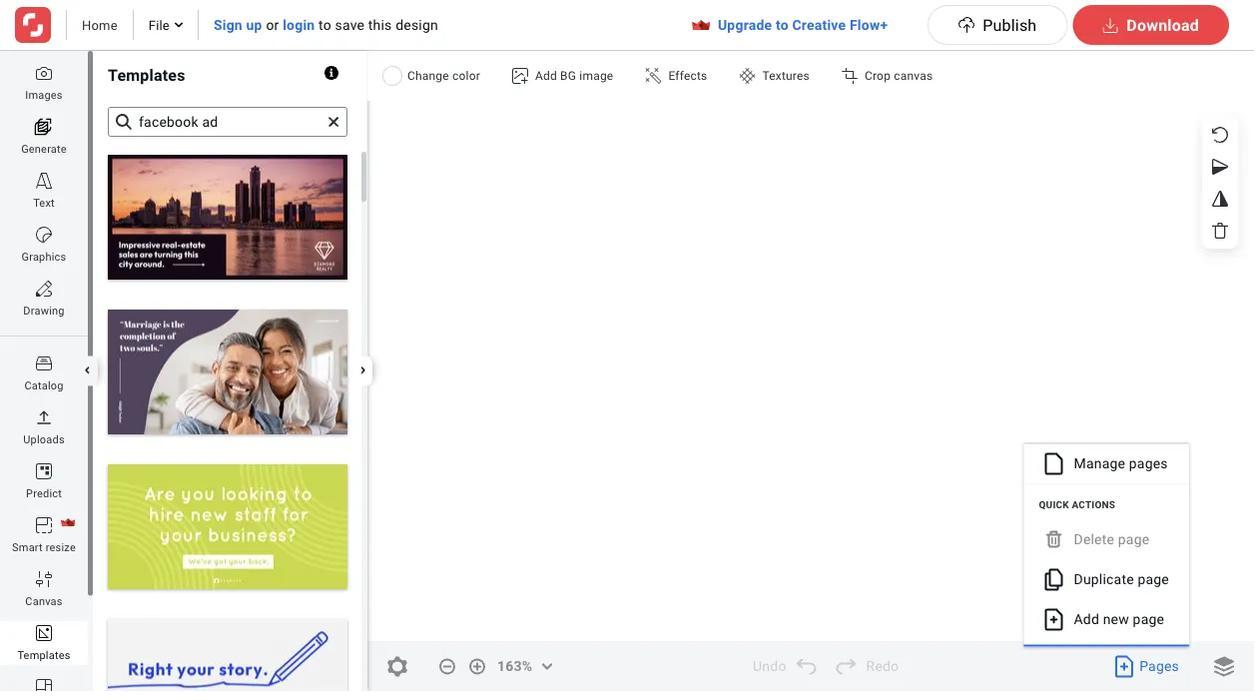 Task type: vqa. For each thing, say whether or not it's contained in the screenshot.
Publish at the top right
yes



Task type: locate. For each thing, give the bounding box(es) containing it.
0 vertical spatial add
[[535, 69, 557, 83]]

5 3orrj image from the top
[[36, 571, 52, 587]]

3orrj image
[[36, 227, 52, 243], [36, 281, 52, 297], [36, 463, 52, 479], [36, 517, 52, 533], [36, 625, 52, 641]]

3orrj image up drawing
[[36, 281, 52, 297]]

quick
[[1039, 499, 1069, 511]]

0 horizontal spatial add
[[535, 69, 557, 83]]

graphics
[[22, 250, 66, 263]]

page right duplicate
[[1138, 571, 1169, 588]]

1 vertical spatial page
[[1138, 571, 1169, 588]]

download
[[1127, 15, 1199, 34]]

3orrj image up the text
[[36, 173, 52, 189]]

canvas
[[894, 69, 933, 83]]

2 3orrj image from the top
[[36, 173, 52, 189]]

5 3orrj image from the top
[[36, 625, 52, 641]]

1 vertical spatial templates
[[17, 649, 71, 661]]

generate
[[21, 142, 67, 155]]

upgrade to creative flow+
[[718, 16, 888, 33]]

3orrj image up smart resize
[[36, 517, 52, 533]]

catalog
[[24, 379, 64, 391]]

add
[[535, 69, 557, 83], [1074, 611, 1100, 628]]

download button
[[1073, 5, 1229, 45]]

0 horizontal spatial to
[[319, 16, 331, 33]]

3orrj image for catalog
[[36, 356, 52, 371]]

design
[[396, 16, 438, 33]]

6 3orrj image from the top
[[36, 679, 52, 691]]

to
[[319, 16, 331, 33], [776, 16, 789, 33]]

shutterstock logo image
[[15, 7, 51, 43]]

effects
[[668, 69, 707, 83]]

add left bg
[[535, 69, 557, 83]]

2 3orrj image from the top
[[36, 281, 52, 297]]

3orrj image down canvas
[[36, 679, 52, 691]]

add for add new page
[[1074, 611, 1100, 628]]

redo
[[866, 658, 899, 675]]

3orrj image
[[36, 65, 52, 81], [36, 173, 52, 189], [36, 356, 52, 371], [36, 409, 52, 425], [36, 571, 52, 587], [36, 679, 52, 691]]

drawing
[[23, 304, 65, 317]]

4 3orrj image from the top
[[36, 517, 52, 533]]

2 to from the left
[[776, 16, 789, 33]]

upgrade to creative flow+ button
[[678, 10, 928, 40]]

page
[[1118, 531, 1150, 548], [1138, 571, 1169, 588], [1133, 611, 1165, 628]]

page right new
[[1133, 611, 1165, 628]]

3orrj image for text
[[36, 173, 52, 189]]

1 horizontal spatial add
[[1074, 611, 1100, 628]]

uploads
[[23, 433, 65, 445]]

1 3orrj image from the top
[[36, 227, 52, 243]]

canvas
[[25, 595, 63, 607]]

login link
[[283, 16, 315, 33]]

1 3orrj image from the top
[[36, 65, 52, 81]]

4 3orrj image from the top
[[36, 409, 52, 425]]

sign
[[214, 16, 243, 33]]

publish
[[983, 15, 1037, 34]]

xsctk image
[[329, 117, 339, 127]]

smart resize
[[12, 541, 76, 553]]

3orrj image up images
[[36, 65, 52, 81]]

1 vertical spatial add
[[1074, 611, 1100, 628]]

image
[[580, 69, 614, 83]]

templates
[[108, 66, 185, 85], [17, 649, 71, 661]]

3orrj image up canvas
[[36, 571, 52, 587]]

to left save
[[319, 16, 331, 33]]

qk65f image
[[739, 68, 755, 84]]

upgrade
[[718, 16, 772, 33]]

templates down canvas
[[17, 649, 71, 661]]

add left new
[[1074, 611, 1100, 628]]

1 horizontal spatial templates
[[108, 66, 185, 85]]

1 horizontal spatial to
[[776, 16, 789, 33]]

3 3orrj image from the top
[[36, 356, 52, 371]]

to left creative
[[776, 16, 789, 33]]

3orrj image down canvas
[[36, 625, 52, 641]]

0 vertical spatial page
[[1118, 531, 1150, 548]]

or
[[266, 16, 279, 33]]

qk65f image
[[645, 68, 661, 84]]

predict
[[26, 487, 62, 499]]

3orrj image for images
[[36, 65, 52, 81]]

163%
[[497, 658, 533, 675]]

3orrj image up graphics
[[36, 227, 52, 243]]

duplicate
[[1074, 571, 1134, 588]]

color
[[452, 69, 480, 83]]

3orrj image up predict
[[36, 463, 52, 479]]

images
[[25, 88, 63, 101]]

3 3orrj image from the top
[[36, 463, 52, 479]]

smart
[[12, 541, 43, 553]]

page right delete
[[1118, 531, 1150, 548]]

flow+
[[850, 16, 888, 33]]

3orrj image up uploads
[[36, 409, 52, 425]]

save
[[335, 16, 365, 33]]

templates up sxdgp image
[[108, 66, 185, 85]]

3orrj image up catalog
[[36, 356, 52, 371]]

up
[[246, 16, 262, 33]]

login
[[283, 16, 315, 33]]



Task type: describe. For each thing, give the bounding box(es) containing it.
3orrj image for uploads
[[36, 409, 52, 425]]

3orrj image for canvas
[[36, 571, 52, 587]]

add for add bg image
[[535, 69, 557, 83]]

add bg image
[[535, 69, 614, 83]]

this
[[368, 16, 392, 33]]

3orrj image for templates
[[36, 625, 52, 641]]

sxdgp image
[[109, 107, 139, 137]]

creative
[[792, 16, 846, 33]]

pages
[[1140, 658, 1179, 675]]

textures
[[762, 69, 810, 83]]

home
[[82, 17, 118, 32]]

change color
[[407, 69, 480, 83]]

3orrj image for graphics
[[36, 227, 52, 243]]

2 vertical spatial page
[[1133, 611, 1165, 628]]

bg
[[560, 69, 576, 83]]

quick actions
[[1039, 499, 1116, 511]]

page for delete page
[[1118, 531, 1150, 548]]

page for duplicate page
[[1138, 571, 1169, 588]]

actions
[[1072, 499, 1116, 511]]

3orrj image for drawing
[[36, 281, 52, 297]]

new
[[1103, 611, 1129, 628]]

crop canvas
[[865, 69, 933, 83]]

pages
[[1129, 455, 1168, 472]]

resize
[[46, 541, 76, 553]]

3orrj image for predict
[[36, 463, 52, 479]]

change
[[407, 69, 449, 83]]

add new page
[[1074, 611, 1165, 628]]

3orrj image for smart resize
[[36, 517, 52, 533]]

home link
[[82, 16, 118, 34]]

delete page
[[1074, 531, 1150, 548]]

to inside 'button'
[[776, 16, 789, 33]]

text
[[33, 196, 55, 209]]

sign up link
[[214, 16, 262, 33]]

0 horizontal spatial templates
[[17, 649, 71, 661]]

Search all templates text field
[[129, 107, 329, 137]]

sign up or login to save this design
[[214, 16, 438, 33]]

file
[[149, 17, 170, 32]]

manage pages
[[1074, 455, 1168, 472]]

1 to from the left
[[319, 16, 331, 33]]

publish button
[[928, 5, 1068, 45]]

delete
[[1074, 531, 1115, 548]]

duplicate page
[[1074, 571, 1169, 588]]

manage
[[1074, 455, 1126, 472]]

0 vertical spatial templates
[[108, 66, 185, 85]]

crop
[[865, 69, 891, 83]]

undo
[[753, 658, 786, 675]]



